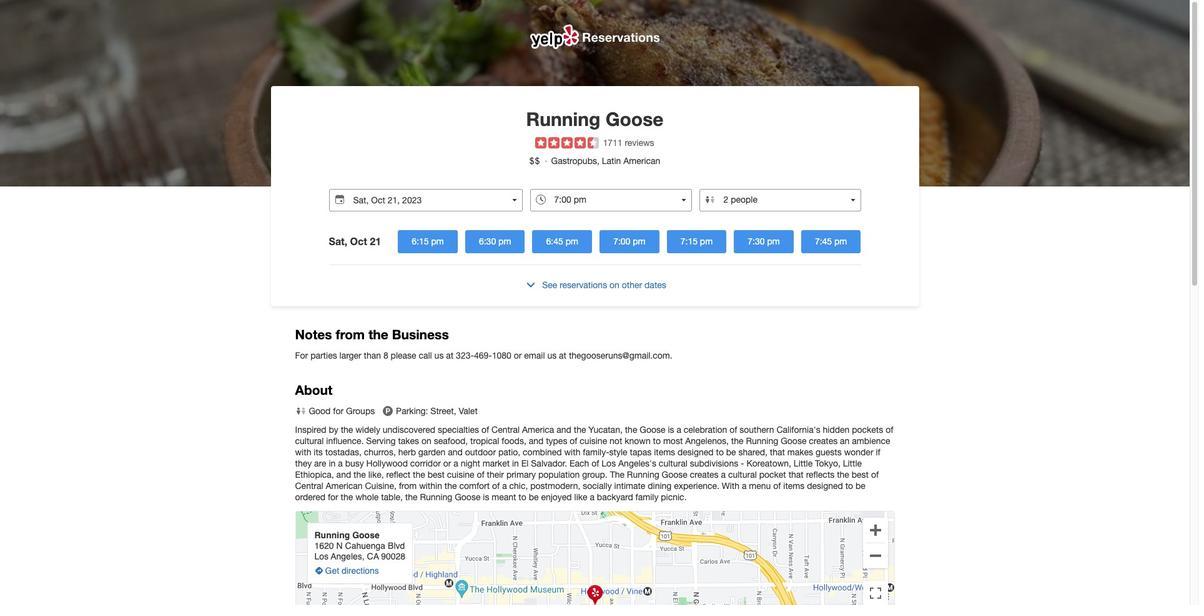 Task type: describe. For each thing, give the bounding box(es) containing it.
tostadas,
[[325, 448, 362, 458]]

8
[[383, 351, 388, 361]]

family-
[[583, 448, 609, 458]]

21
[[370, 235, 381, 247]]

the right within
[[445, 482, 457, 492]]

pockets
[[852, 426, 883, 436]]

pm for 7:00 pm
[[633, 237, 646, 247]]

oct
[[350, 235, 367, 247]]

sat,
[[329, 235, 347, 247]]

an
[[840, 437, 850, 447]]

7:30 pm button
[[734, 230, 794, 254]]

0 vertical spatial american
[[624, 156, 660, 166]]

the down 'corridor'
[[413, 470, 425, 480]]

from inside inspired by the widely undiscovered specialties of central america and the yucatan, the goose is a celebration of southern california's hidden pockets of cultural influence.   serving takes on seafood, tropical foods, and types of cuisine not known to most angelenos, the running goose creates an ambience with its tostadas, churros, herb garden and outdoor patio, combined with family-style tapas items designed to be shared, that makes guests wonder if they are in a busy hollywood corridor or a night market in el salvador.  each of los angeles's cultural subdivisions - koreatown, little tokyo, little ethiopica, and the like, reflect the best cuisine of their primary population group. the running goose creates a cultural pocket that reflects the best of central american cuisine, from within the comfort of a chic, postmodern, socially intimate dining experience.  with a menu of items designed to be ordered for the whole table, the running goose is meant to be enjoyed like a backyard family picnic.
[[399, 482, 417, 492]]

Select a date text field
[[329, 189, 522, 212]]

their
[[487, 470, 504, 480]]

notes
[[295, 327, 332, 343]]

pm for 6:15 pm
[[431, 237, 444, 247]]

dining
[[648, 482, 672, 492]]

types
[[546, 437, 567, 447]]

-
[[741, 459, 744, 469]]

running goose
[[526, 108, 664, 131]]

the up known
[[625, 426, 637, 436]]

for
[[295, 351, 308, 361]]

4.5 star rating image
[[536, 137, 599, 149]]

7:00 pm
[[613, 237, 646, 247]]

a up with
[[721, 470, 726, 480]]

reservations
[[582, 29, 660, 44]]

undiscovered
[[383, 426, 435, 436]]

ordered
[[295, 493, 325, 503]]

population
[[538, 470, 580, 480]]

and down busy
[[336, 470, 351, 480]]

get
[[325, 567, 339, 577]]

1 vertical spatial is
[[483, 493, 489, 503]]

gastropubs, latin american
[[551, 156, 660, 166]]

the left whole
[[341, 493, 353, 503]]

ambience
[[852, 437, 890, 447]]

ca
[[367, 552, 379, 562]]

1 horizontal spatial cuisine
[[580, 437, 607, 447]]

map region
[[210, 488, 1010, 606]]

of down pocket
[[773, 482, 781, 492]]

parking: street, valet
[[396, 407, 478, 417]]

the up shared,
[[731, 437, 744, 447]]

2 in from the left
[[512, 459, 519, 469]]

meant
[[492, 493, 516, 503]]

1620
[[314, 542, 334, 552]]

1 horizontal spatial that
[[789, 470, 804, 480]]

0 horizontal spatial cuisine
[[447, 470, 474, 480]]

6:45
[[546, 237, 563, 247]]

7:15
[[681, 237, 698, 247]]

style
[[609, 448, 628, 458]]

corridor
[[410, 459, 441, 469]]

running goose 1620 n cahuenga blvd los angeles, ca 90028
[[314, 531, 405, 562]]

a down tostadas,
[[338, 459, 343, 469]]

of up "ambience" at the bottom right of page
[[886, 426, 893, 436]]

within
[[419, 482, 442, 492]]

parties
[[311, 351, 337, 361]]

specialties
[[438, 426, 479, 436]]

see reservations on other dates link
[[329, 273, 861, 299]]

than
[[364, 351, 381, 361]]

market
[[483, 459, 510, 469]]

email
[[524, 351, 545, 361]]

and down "seafood,"
[[448, 448, 463, 458]]

get directions
[[325, 567, 379, 577]]

outdoor
[[465, 448, 496, 458]]

street,
[[431, 407, 456, 417]]

2 us from the left
[[547, 351, 557, 361]]

thegooseruns@gmail.com.
[[569, 351, 673, 361]]

primary
[[507, 470, 536, 480]]

please
[[391, 351, 416, 361]]

wonder
[[844, 448, 874, 458]]

1711 reviews
[[603, 138, 654, 148]]

its
[[314, 448, 323, 458]]

reservations
[[560, 280, 607, 290]]

1 in from the left
[[329, 459, 336, 469]]

2 with from the left
[[564, 448, 581, 458]]

1 little from the left
[[794, 459, 813, 469]]

chic,
[[509, 482, 528, 492]]

to up subdivisions
[[716, 448, 724, 458]]

pm for 6:45 pm
[[566, 237, 578, 247]]

a up most
[[677, 426, 681, 436]]

reflect
[[386, 470, 410, 480]]

picnic.
[[661, 493, 687, 503]]

0 vertical spatial for
[[333, 407, 344, 417]]

socially
[[583, 482, 612, 492]]

parking:
[[396, 407, 428, 417]]

running down within
[[420, 493, 452, 503]]

hollywood
[[366, 459, 408, 469]]

see
[[542, 280, 557, 290]]

1 horizontal spatial cultural
[[659, 459, 688, 469]]

busy
[[345, 459, 364, 469]]

6:15 pm
[[412, 237, 444, 247]]

call
[[419, 351, 432, 361]]

guests
[[816, 448, 842, 458]]

1 horizontal spatial on
[[610, 280, 620, 290]]

widely
[[356, 426, 380, 436]]

6:30
[[479, 237, 496, 247]]

1 horizontal spatial central
[[492, 426, 520, 436]]

herb
[[398, 448, 416, 458]]

like,
[[368, 470, 384, 480]]

7:30 pm
[[748, 237, 780, 247]]

of up group.
[[592, 459, 599, 469]]

goose down comfort
[[455, 493, 481, 503]]

on inside inspired by the widely undiscovered specialties of central america and the yucatan, the goose is a celebration of southern california's hidden pockets of cultural influence.   serving takes on seafood, tropical foods, and types of cuisine not known to most angelenos, the running goose creates an ambience with its tostadas, churros, herb garden and outdoor patio, combined with family-style tapas items designed to be shared, that makes guests wonder if they are in a busy hollywood corridor or a night market in el salvador.  each of los angeles's cultural subdivisions - koreatown, little tokyo, little ethiopica, and the like, reflect the best cuisine of their primary population group. the running goose creates a cultural pocket that reflects the best of central american cuisine, from within the comfort of a chic, postmodern, socially intimate dining experience.  with a menu of items designed to be ordered for the whole table, the running goose is meant to be enjoyed like a backyard family picnic.
[[422, 437, 432, 447]]

the left yucatan,
[[574, 426, 586, 436]]

a up meant
[[502, 482, 507, 492]]

running down angeles's
[[627, 470, 659, 480]]

blvd
[[388, 542, 405, 552]]

the down busy
[[354, 470, 366, 480]]

enjoyed
[[541, 493, 572, 503]]

koreatown,
[[747, 459, 791, 469]]

1 horizontal spatial be
[[726, 448, 736, 458]]

0 horizontal spatial from
[[336, 327, 365, 343]]



Task type: locate. For each thing, give the bounding box(es) containing it.
for parties larger than 8 please call us at 323-469-1080 or email us at thegooseruns@gmail.com.
[[295, 351, 673, 361]]

1 at from the left
[[446, 351, 454, 361]]

larger
[[340, 351, 361, 361]]

1 vertical spatial for
[[328, 493, 338, 503]]

0 horizontal spatial on
[[422, 437, 432, 447]]

cuisine up family-
[[580, 437, 607, 447]]

pm right 7:15
[[700, 237, 713, 247]]

1 vertical spatial cuisine
[[447, 470, 474, 480]]

dates
[[645, 280, 666, 290]]

0 horizontal spatial designed
[[678, 448, 714, 458]]

and
[[557, 426, 571, 436], [529, 437, 544, 447], [448, 448, 463, 458], [336, 470, 351, 480]]

goose down 'california's'
[[781, 437, 807, 447]]

and down america
[[529, 437, 544, 447]]

is
[[668, 426, 674, 436], [483, 493, 489, 503]]

pm inside 7:45 pm button
[[835, 237, 847, 247]]

for inside inspired by the widely undiscovered specialties of central america and the yucatan, the goose is a celebration of southern california's hidden pockets of cultural influence.   serving takes on seafood, tropical foods, and types of cuisine not known to most angelenos, the running goose creates an ambience with its tostadas, churros, herb garden and outdoor patio, combined with family-style tapas items designed to be shared, that makes guests wonder if they are in a busy hollywood corridor or a night market in el salvador.  each of los angeles's cultural subdivisions - koreatown, little tokyo, little ethiopica, and the like, reflect the best cuisine of their primary population group. the running goose creates a cultural pocket that reflects the best of central american cuisine, from within the comfort of a chic, postmodern, socially intimate dining experience.  with a menu of items designed to be ordered for the whole table, the running goose is meant to be enjoyed like a backyard family picnic.
[[328, 493, 338, 503]]

goose up cahuenga at left
[[352, 531, 380, 541]]

0 horizontal spatial central
[[295, 482, 323, 492]]

0 vertical spatial is
[[668, 426, 674, 436]]

cahuenga
[[345, 542, 385, 552]]

2 little from the left
[[843, 459, 862, 469]]

celebration
[[684, 426, 727, 436]]

groups
[[346, 407, 375, 417]]

california's
[[777, 426, 821, 436]]

0 horizontal spatial creates
[[690, 470, 719, 480]]

running up 4.5 star rating image
[[526, 108, 601, 131]]

central up foods,
[[492, 426, 520, 436]]

0 vertical spatial creates
[[809, 437, 838, 447]]

1 vertical spatial american
[[326, 482, 363, 492]]

that up koreatown,
[[770, 448, 785, 458]]

of right the types on the bottom left
[[570, 437, 577, 447]]

2 pm from the left
[[498, 237, 511, 247]]

to down wonder
[[846, 482, 853, 492]]

like
[[574, 493, 587, 503]]

1 horizontal spatial best
[[852, 470, 869, 480]]

0 horizontal spatial little
[[794, 459, 813, 469]]

el
[[521, 459, 529, 469]]

be down wonder
[[856, 482, 866, 492]]

0 horizontal spatial us
[[434, 351, 444, 361]]

tropical
[[470, 437, 499, 447]]

creates up experience.
[[690, 470, 719, 480]]

creates up guests
[[809, 437, 838, 447]]

0 vertical spatial central
[[492, 426, 520, 436]]

group.
[[582, 470, 608, 480]]

0 horizontal spatial with
[[295, 448, 311, 458]]

2 best from the left
[[852, 470, 869, 480]]

american down the reviews
[[624, 156, 660, 166]]

7:15 pm
[[681, 237, 713, 247]]

goose up the reviews
[[606, 108, 664, 131]]

on
[[610, 280, 620, 290], [422, 437, 432, 447]]

0 horizontal spatial best
[[428, 470, 445, 480]]

2 vertical spatial cultural
[[728, 470, 757, 480]]

tapas
[[630, 448, 652, 458]]

be left enjoyed at the bottom of page
[[529, 493, 539, 503]]

southern
[[740, 426, 774, 436]]

that down makes
[[789, 470, 804, 480]]

combined
[[523, 448, 562, 458]]

us right 'call' at the left bottom of the page
[[434, 351, 444, 361]]

takes
[[398, 437, 419, 447]]

american down busy
[[326, 482, 363, 492]]

2 at from the left
[[559, 351, 567, 361]]

to left most
[[653, 437, 661, 447]]

4 pm from the left
[[633, 237, 646, 247]]

1 horizontal spatial at
[[559, 351, 567, 361]]

0 vertical spatial from
[[336, 327, 365, 343]]

3 pm from the left
[[566, 237, 578, 247]]

on up garden
[[422, 437, 432, 447]]

business
[[392, 327, 449, 343]]

0 horizontal spatial is
[[483, 493, 489, 503]]

or inside inspired by the widely undiscovered specialties of central america and the yucatan, the goose is a celebration of southern california's hidden pockets of cultural influence.   serving takes on seafood, tropical foods, and types of cuisine not known to most angelenos, the running goose creates an ambience with its tostadas, churros, herb garden and outdoor patio, combined with family-style tapas items designed to be shared, that makes guests wonder if they are in a busy hollywood corridor or a night market in el salvador.  each of los angeles's cultural subdivisions - koreatown, little tokyo, little ethiopica, and the like, reflect the best cuisine of their primary population group. the running goose creates a cultural pocket that reflects the best of central american cuisine, from within the comfort of a chic, postmodern, socially intimate dining experience.  with a menu of items designed to be ordered for the whole table, the running goose is meant to be enjoyed like a backyard family picnic.
[[443, 459, 451, 469]]

about
[[295, 383, 333, 398]]

pm right 6:45
[[566, 237, 578, 247]]

from down reflect
[[399, 482, 417, 492]]

at right email
[[559, 351, 567, 361]]

with up they
[[295, 448, 311, 458]]

1 horizontal spatial los
[[602, 459, 616, 469]]

cultural down inspired
[[295, 437, 324, 447]]

5 pm from the left
[[700, 237, 713, 247]]

in
[[329, 459, 336, 469], [512, 459, 519, 469]]

inspired
[[295, 426, 326, 436]]

0 vertical spatial on
[[610, 280, 620, 290]]

7:45 pm
[[815, 237, 847, 247]]

cultural down most
[[659, 459, 688, 469]]

pm right 6:30
[[498, 237, 511, 247]]

1 vertical spatial that
[[789, 470, 804, 480]]

experience.
[[674, 482, 719, 492]]

7 pm from the left
[[835, 237, 847, 247]]

1 horizontal spatial is
[[668, 426, 674, 436]]

goose up known
[[640, 426, 666, 436]]

makes
[[788, 448, 813, 458]]

1 with from the left
[[295, 448, 311, 458]]

be up subdivisions
[[726, 448, 736, 458]]

at left 323-
[[446, 351, 454, 361]]

a right like on the left bottom
[[590, 493, 595, 503]]

the up than
[[368, 327, 388, 343]]

pm inside "7:15 pm" button
[[700, 237, 713, 247]]

reviews
[[625, 138, 654, 148]]

in right are
[[329, 459, 336, 469]]

creates
[[809, 437, 838, 447], [690, 470, 719, 480]]

central up ordered
[[295, 482, 323, 492]]

to down chic,
[[519, 493, 526, 503]]

2 horizontal spatial cultural
[[728, 470, 757, 480]]

running inside the running goose 1620 n cahuenga blvd los angeles, ca 90028
[[314, 531, 350, 541]]

other
[[622, 280, 642, 290]]

valet
[[459, 407, 478, 417]]

cuisine down night
[[447, 470, 474, 480]]

us
[[434, 351, 444, 361], [547, 351, 557, 361]]

los inside the running goose 1620 n cahuenga blvd los angeles, ca 90028
[[314, 552, 329, 562]]

pm right '7:45'
[[835, 237, 847, 247]]

for right ordered
[[328, 493, 338, 503]]

running up n
[[314, 531, 350, 541]]

6:45 pm
[[546, 237, 578, 247]]

1 best from the left
[[428, 470, 445, 480]]

0 vertical spatial or
[[514, 351, 522, 361]]

night
[[461, 459, 480, 469]]

1 vertical spatial los
[[314, 552, 329, 562]]

0 vertical spatial be
[[726, 448, 736, 458]]

the down tokyo,
[[837, 470, 849, 480]]

icon image
[[587, 586, 617, 606], [587, 586, 602, 606]]

little down wonder
[[843, 459, 862, 469]]

0 vertical spatial designed
[[678, 448, 714, 458]]

with
[[295, 448, 311, 458], [564, 448, 581, 458]]

pm inside 6:30 pm button
[[498, 237, 511, 247]]

$$
[[529, 156, 540, 166]]

7:45
[[815, 237, 832, 247]]

shared,
[[739, 448, 768, 458]]

table,
[[381, 493, 403, 503]]

1 horizontal spatial items
[[783, 482, 805, 492]]

1 vertical spatial from
[[399, 482, 417, 492]]

pm inside 7:30 pm button
[[767, 237, 780, 247]]

directions
[[342, 567, 379, 577]]

0 horizontal spatial american
[[326, 482, 363, 492]]

1 horizontal spatial creates
[[809, 437, 838, 447]]

items down pocket
[[783, 482, 805, 492]]

intimate
[[614, 482, 645, 492]]

1 us from the left
[[434, 351, 444, 361]]

0 horizontal spatial at
[[446, 351, 454, 361]]

los inside inspired by the widely undiscovered specialties of central america and the yucatan, the goose is a celebration of southern california's hidden pockets of cultural influence.   serving takes on seafood, tropical foods, and types of cuisine not known to most angelenos, the running goose creates an ambience with its tostadas, churros, herb garden and outdoor patio, combined with family-style tapas items designed to be shared, that makes guests wonder if they are in a busy hollywood corridor or a night market in el salvador.  each of los angeles's cultural subdivisions - koreatown, little tokyo, little ethiopica, and the like, reflect the best cuisine of their primary population group. the running goose creates a cultural pocket that reflects the best of central american cuisine, from within the comfort of a chic, postmodern, socially intimate dining experience.  with a menu of items designed to be ordered for the whole table, the running goose is meant to be enjoyed like a backyard family picnic.
[[602, 459, 616, 469]]

1 vertical spatial cultural
[[659, 459, 688, 469]]

of up comfort
[[477, 470, 484, 480]]

0 horizontal spatial items
[[654, 448, 675, 458]]

of down their
[[492, 482, 500, 492]]

pm right 6:15 at the top of page
[[431, 237, 444, 247]]

postmodern,
[[530, 482, 581, 492]]

items down most
[[654, 448, 675, 458]]

on left other
[[610, 280, 620, 290]]

running
[[526, 108, 601, 131], [746, 437, 778, 447], [627, 470, 659, 480], [420, 493, 452, 503], [314, 531, 350, 541]]

goose inside the running goose 1620 n cahuenga blvd los angeles, ca 90028
[[352, 531, 380, 541]]

is down comfort
[[483, 493, 489, 503]]

in left el
[[512, 459, 519, 469]]

from
[[336, 327, 365, 343], [399, 482, 417, 492]]

0 vertical spatial cultural
[[295, 437, 324, 447]]

whole
[[356, 493, 379, 503]]

family
[[636, 493, 659, 503]]

los down 1620
[[314, 552, 329, 562]]

pm for 7:45 pm
[[835, 237, 847, 247]]

by
[[329, 426, 338, 436]]

1080
[[492, 351, 511, 361]]

the up influence.
[[341, 426, 353, 436]]

pm inside "6:15 pm" button
[[431, 237, 444, 247]]

pocket
[[759, 470, 786, 480]]

most
[[663, 437, 683, 447]]

foods,
[[502, 437, 526, 447]]

los up the the
[[602, 459, 616, 469]]

are
[[314, 459, 326, 469]]

6 pm from the left
[[767, 237, 780, 247]]

2 vertical spatial be
[[529, 493, 539, 503]]

see reservations on other dates
[[542, 280, 666, 290]]

best up within
[[428, 470, 445, 480]]

is up most
[[668, 426, 674, 436]]

1 horizontal spatial with
[[564, 448, 581, 458]]

the right table,
[[405, 493, 418, 503]]

goose up dining
[[662, 470, 688, 480]]

0 horizontal spatial in
[[329, 459, 336, 469]]

1 vertical spatial items
[[783, 482, 805, 492]]

patio,
[[498, 448, 520, 458]]

the
[[610, 470, 625, 480]]

of left southern
[[730, 426, 737, 436]]

from up larger
[[336, 327, 365, 343]]

the
[[368, 327, 388, 343], [341, 426, 353, 436], [574, 426, 586, 436], [625, 426, 637, 436], [731, 437, 744, 447], [354, 470, 366, 480], [413, 470, 425, 480], [837, 470, 849, 480], [445, 482, 457, 492], [341, 493, 353, 503], [405, 493, 418, 503]]

1 horizontal spatial in
[[512, 459, 519, 469]]

1 vertical spatial designed
[[807, 482, 843, 492]]

be
[[726, 448, 736, 458], [856, 482, 866, 492], [529, 493, 539, 503]]

1 horizontal spatial us
[[547, 351, 557, 361]]

a right with
[[742, 482, 747, 492]]

cultural
[[295, 437, 324, 447], [659, 459, 688, 469], [728, 470, 757, 480]]

running down southern
[[746, 437, 778, 447]]

1 pm from the left
[[431, 237, 444, 247]]

and up the types on the bottom left
[[557, 426, 571, 436]]

pm right the 7:30
[[767, 237, 780, 247]]

1 vertical spatial be
[[856, 482, 866, 492]]

cultural down -
[[728, 470, 757, 480]]

for right good
[[333, 407, 344, 417]]

0 horizontal spatial los
[[314, 552, 329, 562]]

1 horizontal spatial or
[[514, 351, 522, 361]]

of down if
[[871, 470, 879, 480]]

notes from the business
[[295, 327, 449, 343]]

a
[[677, 426, 681, 436], [338, 459, 343, 469], [454, 459, 458, 469], [721, 470, 726, 480], [502, 482, 507, 492], [742, 482, 747, 492], [590, 493, 595, 503]]

us right email
[[547, 351, 557, 361]]

best down wonder
[[852, 470, 869, 480]]

a left night
[[454, 459, 458, 469]]

0 vertical spatial items
[[654, 448, 675, 458]]

1 vertical spatial creates
[[690, 470, 719, 480]]

1 horizontal spatial designed
[[807, 482, 843, 492]]

6:15 pm button
[[398, 230, 458, 254]]

little down makes
[[794, 459, 813, 469]]

or down garden
[[443, 459, 451, 469]]

0 horizontal spatial cultural
[[295, 437, 324, 447]]

pm for 6:30 pm
[[498, 237, 511, 247]]

0 horizontal spatial be
[[529, 493, 539, 503]]

0 horizontal spatial that
[[770, 448, 785, 458]]

1 horizontal spatial little
[[843, 459, 862, 469]]

1 horizontal spatial american
[[624, 156, 660, 166]]

or right 1080
[[514, 351, 522, 361]]

of up tropical
[[482, 426, 489, 436]]

reflects
[[806, 470, 835, 480]]

hidden
[[823, 426, 850, 436]]

sat, oct 21
[[329, 235, 381, 247]]

6:30 pm button
[[465, 230, 525, 254]]

0 vertical spatial that
[[770, 448, 785, 458]]

0 vertical spatial los
[[602, 459, 616, 469]]

pm for 7:30 pm
[[767, 237, 780, 247]]

pm inside the 7:00 pm button
[[633, 237, 646, 247]]

subdivisions
[[690, 459, 738, 469]]

0 vertical spatial cuisine
[[580, 437, 607, 447]]

7:30
[[748, 237, 765, 247]]

designed down angelenos,
[[678, 448, 714, 458]]

7:00 pm button
[[600, 230, 659, 254]]

american inside inspired by the widely undiscovered specialties of central america and the yucatan, the goose is a celebration of southern california's hidden pockets of cultural influence.   serving takes on seafood, tropical foods, and types of cuisine not known to most angelenos, the running goose creates an ambience with its tostadas, churros, herb garden and outdoor patio, combined with family-style tapas items designed to be shared, that makes guests wonder if they are in a busy hollywood corridor or a night market in el salvador.  each of los angeles's cultural subdivisions - koreatown, little tokyo, little ethiopica, and the like, reflect the best cuisine of their primary population group. the running goose creates a cultural pocket that reflects the best of central american cuisine, from within the comfort of a chic, postmodern, socially intimate dining experience.  with a menu of items designed to be ordered for the whole table, the running goose is meant to be enjoyed like a backyard family picnic.
[[326, 482, 363, 492]]

angeles's
[[618, 459, 656, 469]]

pm inside 6:45 pm button
[[566, 237, 578, 247]]

pm for 7:15 pm
[[700, 237, 713, 247]]

1 vertical spatial on
[[422, 437, 432, 447]]

america
[[522, 426, 554, 436]]

with up each
[[564, 448, 581, 458]]

pm right '7:00'
[[633, 237, 646, 247]]

designed down reflects
[[807, 482, 843, 492]]

0 horizontal spatial or
[[443, 459, 451, 469]]

designed
[[678, 448, 714, 458], [807, 482, 843, 492]]

1 vertical spatial or
[[443, 459, 451, 469]]

1 vertical spatial central
[[295, 482, 323, 492]]

1 horizontal spatial from
[[399, 482, 417, 492]]

2 horizontal spatial be
[[856, 482, 866, 492]]

if
[[876, 448, 881, 458]]



Task type: vqa. For each thing, say whether or not it's contained in the screenshot.
rightmost that
yes



